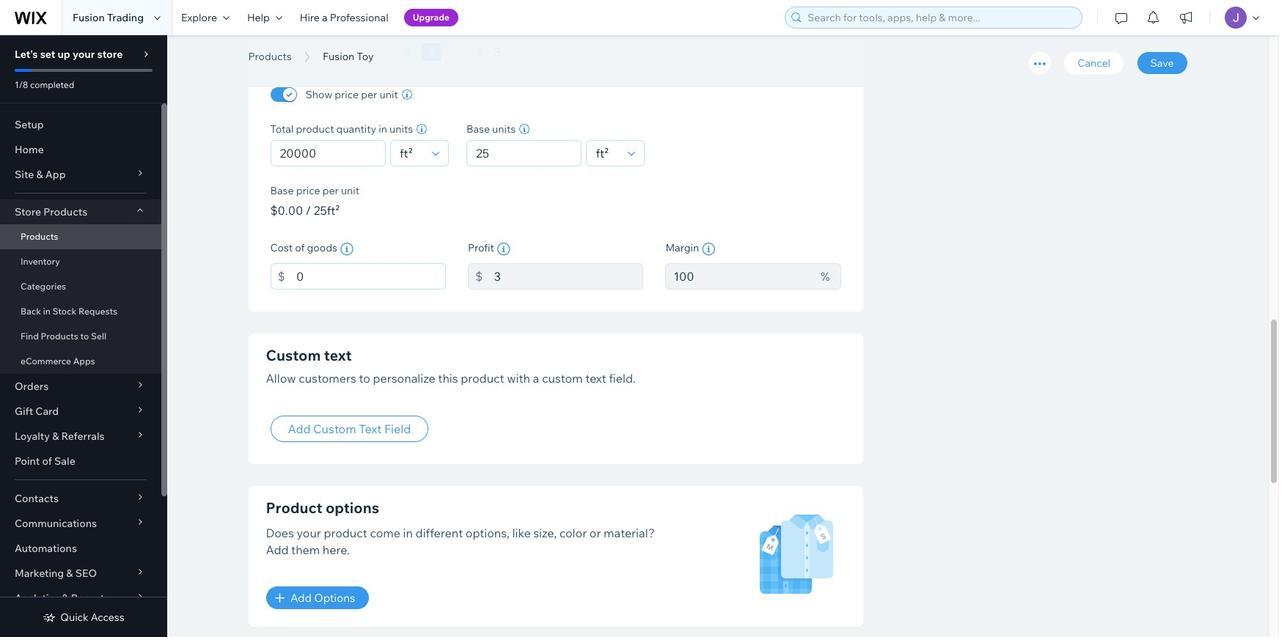 Task type: locate. For each thing, give the bounding box(es) containing it.
info tooltip image right goods
[[340, 243, 354, 256]]

contacts button
[[0, 486, 161, 511]]

sell
[[91, 331, 106, 342]]

text
[[359, 422, 382, 437]]

setup link
[[0, 112, 161, 137]]

does your product come in different options, like size, color or material? add them here.
[[266, 526, 655, 557]]

custom
[[542, 371, 583, 386]]

home link
[[0, 137, 161, 162]]

& right the loyalty on the left of the page
[[52, 430, 59, 443]]

per inside base price per unit $0.00 / 25ft²
[[323, 184, 339, 197]]

0 field
[[275, 141, 381, 166], [472, 141, 577, 166]]

does
[[266, 526, 294, 541]]

1 vertical spatial custom
[[313, 422, 356, 437]]

base price per unit $0.00 / 25ft²
[[270, 184, 360, 218]]

gift card button
[[0, 399, 161, 424]]

let's
[[15, 48, 38, 61]]

analytics & reports
[[15, 592, 109, 605]]

personalize
[[373, 371, 436, 386]]

1 horizontal spatial text
[[586, 371, 606, 386]]

your right up at the top left
[[73, 48, 95, 61]]

in right quantity
[[379, 123, 387, 136]]

referrals
[[61, 430, 105, 443]]

& right site
[[36, 168, 43, 181]]

upgrade
[[413, 12, 450, 23]]

1 0 field from the left
[[275, 141, 381, 166]]

& up quick
[[62, 592, 69, 605]]

product right total at the top of page
[[296, 123, 334, 136]]

2 vertical spatial product
[[324, 526, 367, 541]]

cost of goods
[[270, 241, 337, 255]]

products right store
[[43, 205, 87, 219]]

1 horizontal spatial of
[[295, 241, 305, 255]]

loyalty & referrals button
[[0, 424, 161, 449]]

1 horizontal spatial base
[[467, 123, 490, 136]]

to inside sidebar element
[[80, 331, 89, 342]]

0 vertical spatial per
[[361, 88, 377, 101]]

1 horizontal spatial units
[[492, 123, 516, 136]]

add options
[[290, 592, 355, 606]]

2 0 field from the left
[[472, 141, 577, 166]]

1 horizontal spatial products link
[[241, 49, 299, 64]]

1 vertical spatial per
[[323, 184, 339, 197]]

0 horizontal spatial %
[[404, 46, 412, 59]]

products link down help button
[[241, 49, 299, 64]]

custom text allow customers to personalize this product with a custom text field.
[[266, 346, 636, 386]]

products link
[[241, 49, 299, 64], [0, 224, 161, 249]]

product
[[266, 499, 322, 518]]

add down allow
[[288, 422, 311, 437]]

cancel
[[1078, 56, 1111, 70]]

or
[[590, 526, 601, 541]]

0 vertical spatial unit
[[380, 88, 398, 101]]

inventory link
[[0, 249, 161, 274]]

1 vertical spatial price
[[296, 184, 320, 197]]

product up here.
[[324, 526, 367, 541]]

2 vertical spatial in
[[403, 526, 413, 541]]

completed
[[30, 79, 74, 90]]

0 vertical spatial a
[[322, 11, 328, 24]]

base for base units
[[467, 123, 490, 136]]

gift
[[15, 405, 33, 418]]

0 horizontal spatial unit
[[341, 184, 360, 197]]

1 horizontal spatial unit
[[380, 88, 398, 101]]

1 vertical spatial add
[[266, 543, 289, 557]]

0 horizontal spatial of
[[42, 455, 52, 468]]

unit up the total product quantity in units
[[380, 88, 398, 101]]

text left field.
[[586, 371, 606, 386]]

1 vertical spatial unit
[[341, 184, 360, 197]]

product inside custom text allow customers to personalize this product with a custom text field.
[[461, 371, 505, 386]]

total
[[270, 123, 294, 136]]

info tooltip image right 'margin'
[[702, 243, 715, 256]]

1 vertical spatial in
[[43, 306, 51, 317]]

of right cost
[[295, 241, 305, 255]]

add
[[288, 422, 311, 437], [266, 543, 289, 557], [290, 592, 312, 606]]

Search for tools, apps, help & more... field
[[803, 7, 1078, 28]]

total product quantity in units
[[270, 123, 413, 136]]

your up "them"
[[297, 526, 321, 541]]

price inside base price per unit $0.00 / 25ft²
[[296, 184, 320, 197]]

custom
[[266, 346, 321, 365], [313, 422, 356, 437]]

price up /
[[296, 184, 320, 197]]

site & app button
[[0, 162, 161, 187]]

0 horizontal spatial products link
[[0, 224, 161, 249]]

1 horizontal spatial per
[[361, 88, 377, 101]]

hire a professional link
[[291, 0, 397, 35]]

1 vertical spatial a
[[533, 371, 539, 386]]

back in stock requests
[[21, 306, 117, 317]]

1 vertical spatial your
[[297, 526, 321, 541]]

professional
[[330, 11, 389, 24]]

0 vertical spatial add
[[288, 422, 311, 437]]

1 vertical spatial text
[[586, 371, 606, 386]]

up
[[58, 48, 70, 61]]

add down does
[[266, 543, 289, 557]]

1 vertical spatial to
[[359, 371, 370, 386]]

products inside fusion toy form
[[248, 50, 292, 63]]

&
[[36, 168, 43, 181], [52, 430, 59, 443], [66, 567, 73, 580], [62, 592, 69, 605]]

store products
[[15, 205, 87, 219]]

automations
[[15, 542, 77, 555]]

per up 25ft²
[[323, 184, 339, 197]]

sidebar element
[[0, 35, 167, 638]]

marketing & seo button
[[0, 561, 161, 586]]

1 vertical spatial base
[[270, 184, 294, 197]]

add right plus xs icon
[[290, 592, 312, 606]]

products down help button
[[248, 50, 292, 63]]

toy
[[338, 32, 383, 65], [357, 50, 374, 63]]

0 vertical spatial base
[[467, 123, 490, 136]]

a right with
[[533, 371, 539, 386]]

to left "sell"
[[80, 331, 89, 342]]

base
[[467, 123, 490, 136], [270, 184, 294, 197]]

0 vertical spatial product
[[296, 123, 334, 136]]

& for site
[[36, 168, 43, 181]]

1 horizontal spatial %
[[821, 269, 830, 284]]

custom up allow
[[266, 346, 321, 365]]

options
[[326, 499, 379, 518]]

per for show price per unit
[[361, 88, 377, 101]]

explore
[[181, 11, 217, 24]]

of left "sale"
[[42, 455, 52, 468]]

0 horizontal spatial text
[[324, 346, 352, 365]]

unit inside base price per unit $0.00 / 25ft²
[[341, 184, 360, 197]]

2 info tooltip image from the left
[[702, 243, 715, 256]]

text
[[324, 346, 352, 365], [586, 371, 606, 386]]

text up the customers
[[324, 346, 352, 365]]

base inside base price per unit $0.00 / 25ft²
[[270, 184, 294, 197]]

per up quantity
[[361, 88, 377, 101]]

ecommerce
[[21, 356, 71, 367]]

this
[[438, 371, 458, 386]]

automations link
[[0, 536, 161, 561]]

$ text field
[[494, 39, 644, 65]]

add inside button
[[290, 592, 312, 606]]

options
[[314, 592, 355, 606]]

a inside custom text allow customers to personalize this product with a custom text field.
[[533, 371, 539, 386]]

custom left the text
[[313, 422, 356, 437]]

a right hire
[[322, 11, 328, 24]]

0 field for product
[[275, 141, 381, 166]]

1 horizontal spatial price
[[335, 88, 359, 101]]

add options button
[[266, 587, 369, 610]]

of inside point of sale link
[[42, 455, 52, 468]]

communications
[[15, 517, 97, 530]]

of
[[295, 241, 305, 255], [42, 455, 52, 468]]

product right this
[[461, 371, 505, 386]]

0 vertical spatial in
[[379, 123, 387, 136]]

0 horizontal spatial info tooltip image
[[340, 243, 354, 256]]

2 vertical spatial add
[[290, 592, 312, 606]]

& left seo
[[66, 567, 73, 580]]

0 vertical spatial %
[[404, 46, 412, 59]]

site & app
[[15, 168, 66, 181]]

None text field
[[270, 39, 393, 65], [296, 263, 446, 290], [270, 39, 393, 65], [296, 263, 446, 290]]

1 horizontal spatial your
[[297, 526, 321, 541]]

quantity
[[336, 123, 376, 136]]

marketing & seo
[[15, 567, 97, 580]]

your
[[73, 48, 95, 61], [297, 526, 321, 541]]

in inside does your product come in different options, like size, color or material? add them here.
[[403, 526, 413, 541]]

store products button
[[0, 200, 161, 224]]

add inside button
[[288, 422, 311, 437]]

unit for show price per unit
[[380, 88, 398, 101]]

0 field down base units
[[472, 141, 577, 166]]

products link down store products
[[0, 224, 161, 249]]

0 vertical spatial custom
[[266, 346, 321, 365]]

unit down quantity
[[341, 184, 360, 197]]

0 horizontal spatial to
[[80, 331, 89, 342]]

with
[[507, 371, 530, 386]]

add for add custom text field
[[288, 422, 311, 437]]

0 vertical spatial of
[[295, 241, 305, 255]]

base units
[[467, 123, 516, 136]]

price right show
[[335, 88, 359, 101]]

& for marketing
[[66, 567, 73, 580]]

0 horizontal spatial your
[[73, 48, 95, 61]]

0 horizontal spatial per
[[323, 184, 339, 197]]

orders button
[[0, 374, 161, 399]]

1 horizontal spatial info tooltip image
[[702, 243, 715, 256]]

1 info tooltip image from the left
[[340, 243, 354, 256]]

0 horizontal spatial units
[[390, 123, 413, 136]]

field
[[384, 422, 411, 437]]

0 vertical spatial your
[[73, 48, 95, 61]]

& inside popup button
[[36, 168, 43, 181]]

0 field down the total product quantity in units
[[275, 141, 381, 166]]

0 field for units
[[472, 141, 577, 166]]

categories
[[21, 281, 66, 292]]

0 horizontal spatial in
[[43, 306, 51, 317]]

to right the customers
[[359, 371, 370, 386]]

0 horizontal spatial base
[[270, 184, 294, 197]]

0 vertical spatial products link
[[241, 49, 299, 64]]

your inside does your product come in different options, like size, color or material? add them here.
[[297, 526, 321, 541]]

1 units from the left
[[390, 123, 413, 136]]

1 horizontal spatial a
[[533, 371, 539, 386]]

in right back
[[43, 306, 51, 317]]

1 vertical spatial product
[[461, 371, 505, 386]]

options,
[[466, 526, 510, 541]]

1 horizontal spatial to
[[359, 371, 370, 386]]

%
[[404, 46, 412, 59], [821, 269, 830, 284]]

0 horizontal spatial 0 field
[[275, 141, 381, 166]]

fusion down hire
[[248, 32, 332, 65]]

$
[[475, 45, 483, 59], [428, 46, 435, 59], [278, 269, 285, 284], [475, 269, 483, 284]]

hire
[[300, 11, 320, 24]]

of inside fusion toy form
[[295, 241, 305, 255]]

fusion toy
[[248, 32, 383, 65], [323, 50, 374, 63]]

1 horizontal spatial 0 field
[[472, 141, 577, 166]]

products
[[248, 50, 292, 63], [43, 205, 87, 219], [21, 231, 58, 242], [41, 331, 78, 342]]

per for base price per unit $0.00 / 25ft²
[[323, 184, 339, 197]]

info tooltip image
[[340, 243, 354, 256], [702, 243, 715, 256]]

units
[[390, 123, 413, 136], [492, 123, 516, 136]]

None text field
[[494, 263, 644, 290], [666, 263, 814, 290], [494, 263, 644, 290], [666, 263, 814, 290]]

in right come
[[403, 526, 413, 541]]

None field
[[395, 141, 428, 166], [592, 141, 624, 166], [395, 141, 428, 166], [592, 141, 624, 166]]

1 vertical spatial of
[[42, 455, 52, 468]]

fusion toy up the show price per unit
[[323, 50, 374, 63]]

0 vertical spatial to
[[80, 331, 89, 342]]

price for base price per unit $0.00 / 25ft²
[[296, 184, 320, 197]]

2 horizontal spatial in
[[403, 526, 413, 541]]

0 vertical spatial price
[[335, 88, 359, 101]]

0 horizontal spatial price
[[296, 184, 320, 197]]



Task type: describe. For each thing, give the bounding box(es) containing it.
margin
[[666, 241, 699, 255]]

products up ecommerce apps
[[41, 331, 78, 342]]

$0.00
[[270, 203, 303, 218]]

back
[[21, 306, 41, 317]]

store
[[15, 205, 41, 219]]

home
[[15, 143, 44, 156]]

1/8
[[15, 79, 28, 90]]

price for show price per unit
[[335, 88, 359, 101]]

/
[[306, 203, 311, 218]]

info tooltip image for cost of goods
[[340, 243, 354, 256]]

access
[[91, 611, 124, 624]]

your inside sidebar element
[[73, 48, 95, 61]]

let's set up your store
[[15, 48, 123, 61]]

allow
[[266, 371, 296, 386]]

25ft²
[[314, 203, 340, 218]]

find products to sell link
[[0, 324, 161, 349]]

base for base price per unit $0.00 / 25ft²
[[270, 184, 294, 197]]

loyalty
[[15, 430, 50, 443]]

marketing
[[15, 567, 64, 580]]

1 horizontal spatial in
[[379, 123, 387, 136]]

gift card
[[15, 405, 59, 418]]

size,
[[534, 526, 557, 541]]

add inside does your product come in different options, like size, color or material? add them here.
[[266, 543, 289, 557]]

show
[[306, 88, 332, 101]]

cancel button
[[1065, 52, 1124, 74]]

customers
[[299, 371, 356, 386]]

them
[[291, 543, 320, 557]]

here.
[[323, 543, 350, 557]]

site
[[15, 168, 34, 181]]

2 units from the left
[[492, 123, 516, 136]]

in inside sidebar element
[[43, 306, 51, 317]]

analytics
[[15, 592, 60, 605]]

color
[[560, 526, 587, 541]]

custom inside custom text allow customers to personalize this product with a custom text field.
[[266, 346, 321, 365]]

of for goods
[[295, 241, 305, 255]]

apps
[[73, 356, 95, 367]]

add custom text field button
[[270, 416, 429, 443]]

& for loyalty
[[52, 430, 59, 443]]

1 vertical spatial %
[[821, 269, 830, 284]]

analytics & reports button
[[0, 586, 161, 611]]

communications button
[[0, 511, 161, 536]]

requests
[[79, 306, 117, 317]]

product inside does your product come in different options, like size, color or material? add them here.
[[324, 526, 367, 541]]

fusion toy down hire
[[248, 32, 383, 65]]

0 vertical spatial text
[[324, 346, 352, 365]]

like
[[512, 526, 531, 541]]

to inside custom text allow customers to personalize this product with a custom text field.
[[359, 371, 370, 386]]

save
[[1151, 56, 1174, 70]]

& for analytics
[[62, 592, 69, 605]]

plus xs image
[[275, 595, 284, 603]]

cost
[[270, 241, 293, 255]]

fusion trading
[[73, 11, 144, 24]]

stock
[[53, 306, 77, 317]]

find products to sell
[[21, 331, 106, 342]]

profit
[[468, 241, 494, 255]]

store
[[97, 48, 123, 61]]

add for add options
[[290, 592, 312, 606]]

upgrade button
[[404, 9, 458, 26]]

fusion toy form
[[167, 0, 1279, 638]]

of for sale
[[42, 455, 52, 468]]

products up inventory
[[21, 231, 58, 242]]

save button
[[1138, 52, 1187, 74]]

products link inside fusion toy form
[[241, 49, 299, 64]]

sale
[[54, 455, 75, 468]]

app
[[45, 168, 66, 181]]

back in stock requests link
[[0, 299, 161, 324]]

goods
[[307, 241, 337, 255]]

info tooltip image for margin
[[702, 243, 715, 256]]

setup
[[15, 118, 44, 131]]

product options
[[266, 499, 379, 518]]

1/8 completed
[[15, 79, 74, 90]]

loyalty & referrals
[[15, 430, 105, 443]]

point of sale link
[[0, 449, 161, 474]]

ecommerce apps link
[[0, 349, 161, 374]]

help
[[247, 11, 270, 24]]

custom inside add custom text field button
[[313, 422, 356, 437]]

fusion left trading at the left of page
[[73, 11, 105, 24]]

products inside popup button
[[43, 205, 87, 219]]

orders
[[15, 380, 49, 393]]

different
[[416, 526, 463, 541]]

fusion down hire a professional
[[323, 50, 355, 63]]

seo
[[75, 567, 97, 580]]

quick
[[60, 611, 89, 624]]

quick access button
[[43, 611, 124, 624]]

set
[[40, 48, 55, 61]]

trading
[[107, 11, 144, 24]]

inventory
[[21, 256, 60, 267]]

unit for base price per unit $0.00 / 25ft²
[[341, 184, 360, 197]]

hire a professional
[[300, 11, 389, 24]]

show price per unit
[[306, 88, 398, 101]]

0 horizontal spatial a
[[322, 11, 328, 24]]

reports
[[71, 592, 109, 605]]

quick access
[[60, 611, 124, 624]]

add custom text field
[[288, 422, 411, 437]]

info tooltip image
[[497, 243, 510, 256]]

1 vertical spatial products link
[[0, 224, 161, 249]]



Task type: vqa. For each thing, say whether or not it's contained in the screenshot.
'CONNECT TO GOOGLE'
no



